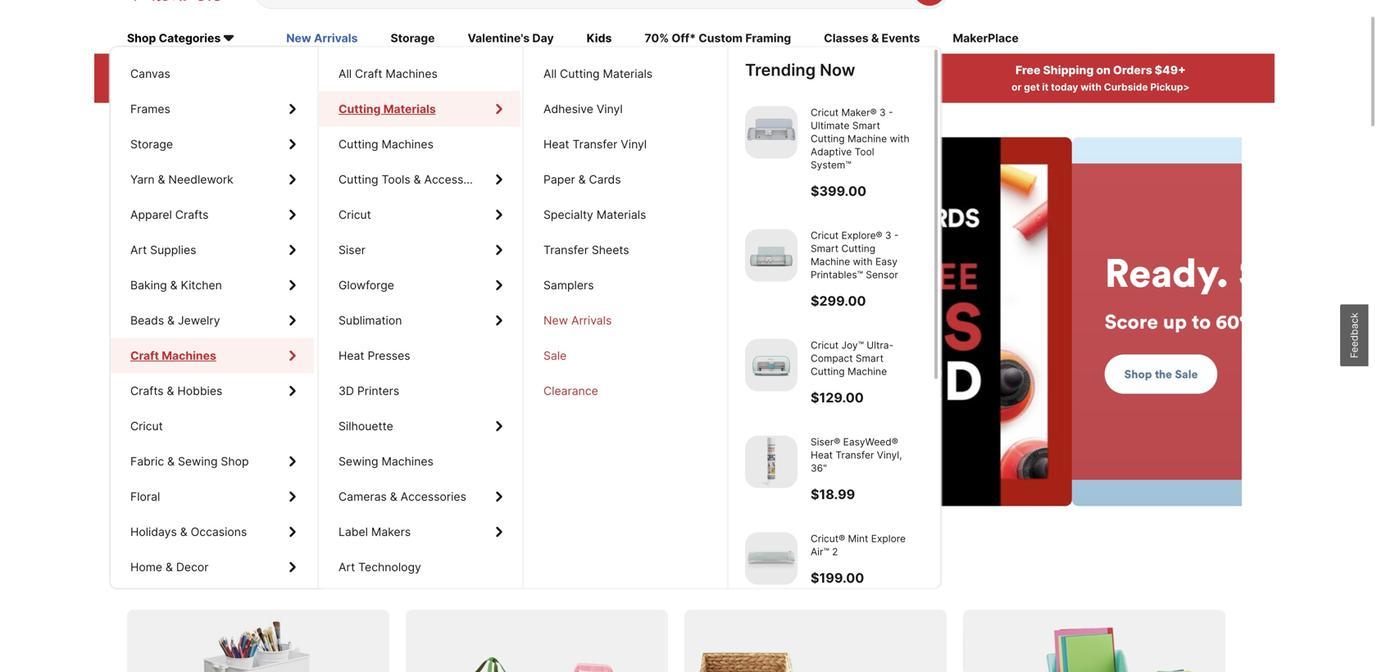 Task type: describe. For each thing, give the bounding box(es) containing it.
all cutting materials link
[[524, 56, 726, 91]]

off
[[207, 63, 225, 77]]

cutting inside cricut maker® 3 - ultimate smart cutting machine with adaptive tool system™
[[811, 133, 845, 145]]

cameras & accessories
[[339, 490, 466, 504]]

home for valentine's day
[[130, 560, 162, 574]]

yarn & needlework link for storage
[[111, 162, 314, 197]]

baking for new arrivals
[[130, 278, 167, 292]]

specialty
[[544, 208, 594, 222]]

all for all cutting materials
[[544, 67, 557, 81]]

fabric & sewing shop link for valentine's day
[[111, 444, 314, 479]]

crafts & hobbies link for storage
[[111, 374, 314, 409]]

shop the sale
[[1021, 367, 1095, 382]]

crafts & hobbies link for kids
[[111, 374, 314, 409]]

beads & jewelry for new arrivals
[[130, 314, 220, 328]]

home & decor link for new arrivals
[[111, 550, 314, 585]]

0 vertical spatial new arrivals
[[286, 31, 358, 45]]

beads & jewelry link for new arrivals
[[111, 303, 314, 338]]

cutting materials
[[339, 102, 436, 116]]

explore
[[871, 533, 906, 545]]

shop inside button
[[1021, 367, 1049, 382]]

art supplies for 70% off* custom framing
[[130, 243, 196, 257]]

all craft machines
[[339, 67, 438, 81]]

baking & kitchen for kids
[[130, 278, 222, 292]]

trending now
[[745, 60, 856, 80]]

beads & jewelry link for classes & events
[[111, 303, 314, 338]]

0 vertical spatial storage
[[1275, 309, 1345, 334]]

yarn for new arrivals
[[130, 173, 155, 187]]

craft machines for new arrivals
[[130, 349, 213, 363]]

daily23us.
[[233, 81, 290, 93]]

supplies for shop categories
[[150, 243, 196, 257]]

supplies for classes & events
[[150, 243, 196, 257]]

valentine's
[[468, 31, 530, 45]]

crafts & hobbies for 70% off* custom framing
[[130, 384, 222, 398]]

machine for $299.00
[[811, 256, 850, 268]]

cameras
[[339, 490, 387, 504]]

free
[[1016, 63, 1041, 77]]

beads & jewelry for classes & events
[[130, 314, 220, 328]]

transfer inside siser® easyweed® heat transfer vinyl, 36"
[[836, 449, 874, 461]]

needlework for shop categories
[[168, 173, 233, 187]]

sewing for storage
[[178, 455, 218, 469]]

1 horizontal spatial new arrivals
[[544, 314, 612, 328]]

apparel crafts link for 70% off* custom framing
[[111, 197, 314, 232]]

machines for classes & events craft machines link
[[161, 349, 213, 363]]

3 for $299.00
[[885, 230, 892, 241]]

0 horizontal spatial sale
[[544, 349, 567, 363]]

vinyl inside "link"
[[621, 137, 647, 151]]

$49+
[[1155, 63, 1186, 77]]

joy™
[[842, 339, 864, 351]]

apparel for shop categories
[[130, 208, 172, 222]]

fabric & sewing shop link for shop categories
[[111, 444, 314, 479]]

$299.00
[[811, 293, 866, 309]]

with inside 'free shipping on orders $49+ or get it today with curbside pickup>'
[[1081, 81, 1102, 93]]

fabric for 70% off* custom framing
[[130, 455, 164, 469]]

1 vertical spatial on
[[178, 563, 203, 588]]

sale inside button
[[1072, 367, 1095, 382]]

holidays for new arrivals
[[130, 525, 177, 539]]

maker®
[[842, 107, 877, 118]]

canvas link for 70% off* custom framing
[[111, 56, 314, 91]]

score up to 60% off essential storage sup
[[1002, 309, 1378, 334]]

apparel crafts for storage
[[130, 208, 209, 222]]

save
[[127, 563, 174, 588]]

decor for shop categories
[[176, 560, 209, 574]]

creative
[[207, 563, 286, 588]]

cutting inside 'link'
[[560, 67, 600, 81]]

cutting tools & accessories link
[[319, 162, 521, 197]]

get
[[1024, 81, 1040, 93]]

cricut maker® 3 - ultimate smart cutting machine with adaptive tool system™
[[811, 107, 910, 171]]

makerplace
[[953, 31, 1019, 45]]

cricut® mint explore air™ 2
[[811, 533, 906, 558]]

shop for kids
[[221, 455, 249, 469]]

art for 70% off* custom framing
[[130, 243, 147, 257]]

home & decor link for storage
[[111, 550, 314, 585]]

home for new arrivals
[[130, 560, 162, 574]]

jewelry for shop categories
[[178, 314, 220, 328]]

floral for kids
[[130, 490, 160, 504]]

you scored a free $5 bonus reward image
[[0, 138, 969, 506]]

fabric & sewing shop link for new arrivals
[[111, 444, 314, 479]]

beads & jewelry for storage
[[130, 314, 220, 328]]

siser link
[[319, 232, 521, 268]]

70% off* custom framing
[[645, 31, 791, 45]]

cutting inside cricut joy™ ultra- compact smart cutting machine
[[811, 366, 845, 378]]

cutting down apply>
[[339, 102, 381, 116]]

transfer inside "link"
[[573, 137, 618, 151]]

mint
[[848, 533, 869, 545]]

glowforge
[[339, 278, 394, 292]]

$18.99
[[811, 487, 855, 503]]

sewing for new arrivals
[[178, 455, 218, 469]]

label
[[339, 525, 368, 539]]

classes
[[824, 31, 869, 45]]

michaels™
[[646, 81, 696, 93]]

shop categories
[[127, 31, 221, 45]]

frames for shop categories
[[130, 102, 170, 116]]

kids
[[587, 31, 612, 45]]

heat transfer vinyl
[[544, 137, 647, 151]]

shop for new arrivals
[[221, 455, 249, 469]]

easyweed®
[[843, 436, 899, 448]]

crafts & hobbies link for 70% off* custom framing
[[111, 374, 314, 409]]

baking for shop categories
[[130, 278, 167, 292]]

needlework for valentine's day
[[168, 173, 233, 187]]

yarn for kids
[[130, 173, 155, 187]]

sublimation link
[[319, 303, 521, 338]]

supplies for storage
[[150, 243, 196, 257]]

item undefined image for $399.00
[[745, 106, 798, 159]]

new for the leftmost "new arrivals" link
[[286, 31, 311, 45]]

yarn & needlework link for classes & events
[[111, 162, 314, 197]]

sheets
[[592, 243, 629, 257]]

kitchen for 70% off* custom framing
[[181, 278, 222, 292]]

machines for storage craft machines link
[[161, 349, 213, 363]]

occasions for shop categories
[[191, 525, 247, 539]]

1 horizontal spatial new arrivals link
[[524, 303, 726, 338]]

0 vertical spatial vinyl
[[597, 102, 623, 116]]

use
[[602, 81, 620, 93]]

classes & events
[[824, 31, 920, 45]]

accessories inside cutting tools & accessories link
[[424, 173, 490, 187]]

materials inside all cutting materials 'link'
[[603, 67, 653, 81]]

crafts & hobbies link for valentine's day
[[111, 374, 314, 409]]

the big storage sale up to 60% off storage solutions with woman holding plastic containers image
[[969, 138, 1378, 506]]

yarn & needlework for kids
[[130, 173, 233, 187]]

easy
[[876, 256, 898, 268]]

baking & kitchen for shop categories
[[130, 278, 222, 292]]

crafts & hobbies for classes & events
[[130, 384, 222, 398]]

floral for 70% off* custom framing
[[130, 490, 160, 504]]

apparel crafts link for kids
[[111, 197, 314, 232]]

baking & kitchen link for valentine's day
[[111, 268, 314, 303]]

earn 9% in rewards when you use your michaels™ credit card.³ details & apply>
[[553, 63, 842, 93]]

home & decor link for valentine's day
[[111, 550, 314, 585]]

cricut inside cricut maker® 3 - ultimate smart cutting machine with adaptive tool system™
[[811, 107, 839, 118]]

craft machines link for valentine's day
[[111, 338, 314, 374]]

baking & kitchen link for shop categories
[[111, 268, 314, 303]]

craft for 70% off* custom framing
[[130, 349, 158, 363]]

jewelry for classes & events
[[178, 314, 220, 328]]

& inside the 'earn 9% in rewards when you use your michaels™ credit card.³ details & apply>'
[[799, 81, 805, 93]]

70%
[[645, 31, 669, 45]]

free shipping on orders $49+ or get it today with curbside pickup>
[[1012, 63, 1190, 93]]

occasions for valentine's day
[[191, 525, 247, 539]]

$399.00
[[811, 183, 867, 199]]

beads for 70% off* custom framing
[[130, 314, 164, 328]]

apparel crafts for kids
[[130, 208, 209, 222]]

cards
[[589, 173, 621, 187]]

makerplace link
[[953, 30, 1019, 48]]

purchases
[[324, 63, 384, 77]]

baking & kitchen for storage
[[130, 278, 222, 292]]

apply>
[[807, 81, 842, 93]]

arrivals for the leftmost "new arrivals" link
[[314, 31, 358, 45]]

apparel crafts link for storage
[[111, 197, 314, 232]]

holidays & occasions for valentine's day
[[130, 525, 247, 539]]

home for classes & events
[[130, 560, 162, 574]]

tool
[[855, 146, 875, 158]]

beads & jewelry link for 70% off* custom framing
[[111, 303, 314, 338]]

2
[[832, 546, 838, 558]]

heat presses link
[[319, 338, 521, 374]]

categories
[[159, 31, 221, 45]]

up
[[1060, 309, 1084, 334]]

you
[[582, 81, 600, 93]]

hobbies for valentine's day
[[177, 384, 222, 398]]

sensor
[[866, 269, 899, 281]]

fabric for classes & events
[[130, 455, 164, 469]]

off*
[[672, 31, 696, 45]]

floral link for storage
[[111, 479, 314, 515]]

label makers
[[339, 525, 411, 539]]

jewelry for new arrivals
[[178, 314, 220, 328]]

heat for heat transfer vinyl
[[544, 137, 569, 151]]

adhesive
[[544, 102, 594, 116]]

$129.00
[[811, 390, 864, 406]]

credit
[[698, 81, 728, 93]]

clearance link
[[524, 374, 726, 409]]

apply>
[[347, 81, 380, 93]]

kids link
[[587, 30, 612, 48]]

every
[[401, 563, 455, 588]]

supplies for new arrivals
[[150, 243, 196, 257]]

curbside
[[1104, 81, 1148, 93]]

needlework for storage
[[168, 173, 233, 187]]

supplies for valentine's day
[[150, 243, 196, 257]]

3d printers link
[[319, 374, 521, 409]]

hobbies for shop categories
[[177, 384, 222, 398]]

yarn & needlework for storage
[[130, 173, 233, 187]]

with inside 20% off all regular price purchases with code daily23us. exclusions apply>
[[183, 81, 204, 93]]

rewards
[[704, 63, 753, 77]]

floral link for 70% off* custom framing
[[111, 479, 314, 515]]

code
[[206, 81, 230, 93]]

heat transfer vinyl link
[[524, 127, 726, 162]]

hobbies for kids
[[177, 384, 222, 398]]

now
[[820, 60, 856, 80]]

adhesive vinyl
[[544, 102, 623, 116]]

all inside 20% off all regular price purchases with code daily23us. exclusions apply>
[[228, 63, 243, 77]]

craft machines for shop categories
[[130, 349, 213, 363]]

your
[[622, 81, 644, 93]]

yarn & needlework link for new arrivals
[[111, 162, 314, 197]]

beads for kids
[[130, 314, 164, 328]]

canvas for shop categories
[[130, 67, 170, 81]]

3d printers
[[339, 384, 399, 398]]

space.
[[459, 563, 524, 588]]

20%
[[179, 63, 205, 77]]



Task type: locate. For each thing, give the bounding box(es) containing it.
transfer sheets link
[[524, 232, 726, 268]]

arrivals down samplers
[[572, 314, 612, 328]]

heat up 36" on the right
[[811, 449, 833, 461]]

1 horizontal spatial on
[[1097, 63, 1111, 77]]

new arrivals down samplers
[[544, 314, 612, 328]]

all inside 'link'
[[544, 67, 557, 81]]

item undefined image left compact
[[745, 339, 798, 391]]

sewing
[[178, 455, 218, 469], [178, 455, 218, 469], [178, 455, 218, 469], [178, 455, 218, 469], [178, 455, 218, 469], [178, 455, 218, 469], [178, 455, 218, 469], [178, 455, 218, 469], [339, 455, 378, 469]]

0 vertical spatial sale
[[544, 349, 567, 363]]

new arrivals up price
[[286, 31, 358, 45]]

0 vertical spatial transfer
[[573, 137, 618, 151]]

silhouette link
[[319, 409, 521, 444]]

1 horizontal spatial new
[[544, 314, 568, 328]]

1 vertical spatial vinyl
[[621, 137, 647, 151]]

home & decor for storage
[[130, 560, 209, 574]]

yarn for 70% off* custom framing
[[130, 173, 155, 187]]

3 inside cricut explore® 3 - smart cutting machine with easy printables™ sensor
[[885, 230, 892, 241]]

regular
[[245, 63, 289, 77]]

heat inside "link"
[[544, 137, 569, 151]]

heat inside siser® easyweed® heat transfer vinyl, 36"
[[811, 449, 833, 461]]

art supplies for new arrivals
[[130, 243, 196, 257]]

adaptive
[[811, 146, 852, 158]]

baking & kitchen link for kids
[[111, 268, 314, 303]]

sewing machines
[[339, 455, 434, 469]]

occasions for storage
[[191, 525, 247, 539]]

storage link for kids
[[111, 127, 314, 162]]

materials inside specialty materials link
[[597, 208, 646, 222]]

needlework for 70% off* custom framing
[[168, 173, 233, 187]]

0 horizontal spatial arrivals
[[314, 31, 358, 45]]

machine inside cricut explore® 3 - smart cutting machine with easy printables™ sensor
[[811, 256, 850, 268]]

fabric & sewing shop for valentine's day
[[130, 455, 249, 469]]

sale
[[544, 349, 567, 363], [1072, 367, 1095, 382]]

holiday storage containers image
[[406, 610, 668, 672]]

1 vertical spatial transfer
[[544, 243, 589, 257]]

heat up 3d
[[339, 349, 364, 363]]

0 vertical spatial heat
[[544, 137, 569, 151]]

paper
[[544, 173, 575, 187]]

materials up transfer sheets link
[[597, 208, 646, 222]]

new arrivals link down samplers
[[524, 303, 726, 338]]

- up easy
[[894, 230, 899, 241]]

floral for valentine's day
[[130, 490, 160, 504]]

home for shop categories
[[130, 560, 162, 574]]

storage link for shop categories
[[111, 127, 314, 162]]

apparel crafts link for valentine's day
[[111, 197, 314, 232]]

art technology
[[339, 560, 421, 574]]

makers
[[371, 525, 411, 539]]

art for kids
[[130, 243, 147, 257]]

all right off
[[228, 63, 243, 77]]

storage link for classes & events
[[111, 127, 314, 162]]

machine inside cricut maker® 3 - ultimate smart cutting machine with adaptive tool system™
[[848, 133, 887, 145]]

yarn for shop categories
[[130, 173, 155, 187]]

3 up easy
[[885, 230, 892, 241]]

cricut joy™ ultra- compact smart cutting machine
[[811, 339, 894, 378]]

new
[[286, 31, 311, 45], [544, 314, 568, 328]]

0 vertical spatial arrivals
[[314, 31, 358, 45]]

holidays & occasions link
[[111, 515, 314, 550], [111, 515, 314, 550], [111, 515, 314, 550], [111, 515, 314, 550], [111, 515, 314, 550], [111, 515, 314, 550], [111, 515, 314, 550], [111, 515, 314, 550]]

frames for storage
[[130, 102, 170, 116]]

1 horizontal spatial arrivals
[[572, 314, 612, 328]]

item undefined image
[[745, 106, 798, 159], [745, 229, 798, 282], [745, 339, 798, 391], [745, 436, 798, 488], [745, 532, 798, 585]]

0 horizontal spatial heat
[[339, 349, 364, 363]]

shop inside 'link'
[[127, 31, 156, 45]]

holidays
[[130, 525, 177, 539], [130, 525, 177, 539], [130, 525, 177, 539], [130, 525, 177, 539], [130, 525, 177, 539], [130, 525, 177, 539], [130, 525, 177, 539], [130, 525, 177, 539]]

- for $299.00
[[894, 230, 899, 241]]

baking for 70% off* custom framing
[[130, 278, 167, 292]]

1 vertical spatial new
[[544, 314, 568, 328]]

craft machines link for shop categories
[[111, 338, 314, 374]]

occasions
[[191, 525, 247, 539], [191, 525, 247, 539], [191, 525, 247, 539], [191, 525, 247, 539], [191, 525, 247, 539], [191, 525, 247, 539], [191, 525, 247, 539], [191, 525, 247, 539]]

cricut®
[[811, 533, 845, 545]]

new arrivals link up price
[[286, 30, 358, 48]]

canvas
[[130, 67, 170, 81], [130, 67, 170, 81], [130, 67, 170, 81], [130, 67, 170, 81], [130, 67, 170, 81], [130, 67, 170, 81], [130, 67, 170, 81], [130, 67, 170, 81]]

smart down ultra-
[[856, 353, 884, 364]]

yarn & needlework for valentine's day
[[130, 173, 233, 187]]

0 vertical spatial 3
[[880, 107, 886, 118]]

decor for classes & events
[[176, 560, 209, 574]]

apparel crafts link for classes & events
[[111, 197, 314, 232]]

fabric & sewing shop
[[130, 455, 249, 469], [130, 455, 249, 469], [130, 455, 249, 469], [130, 455, 249, 469], [130, 455, 249, 469], [130, 455, 249, 469], [130, 455, 249, 469], [130, 455, 249, 469]]

craft machines link for new arrivals
[[111, 338, 314, 374]]

heat up paper
[[544, 137, 569, 151]]

materials up your
[[603, 67, 653, 81]]

machine inside cricut joy™ ultra- compact smart cutting machine
[[848, 366, 887, 378]]

all for all craft machines
[[339, 67, 352, 81]]

beads & jewelry link for kids
[[111, 303, 314, 338]]

frames link for new arrivals
[[111, 91, 314, 127]]

item undefined image for $299.00
[[745, 229, 798, 282]]

item undefined image left air™
[[745, 532, 798, 585]]

or
[[1012, 81, 1022, 93]]

pickup>
[[1151, 81, 1190, 93]]

1 vertical spatial smart
[[811, 243, 839, 255]]

crafts & hobbies for shop categories
[[130, 384, 222, 398]]

jewelry for valentine's day
[[178, 314, 220, 328]]

machine up printables™
[[811, 256, 850, 268]]

$199.00
[[811, 570, 864, 586]]

0 vertical spatial on
[[1097, 63, 1111, 77]]

sale up clearance
[[544, 349, 567, 363]]

1 horizontal spatial sale
[[1072, 367, 1095, 382]]

smart inside cricut joy™ ultra- compact smart cutting machine
[[856, 353, 884, 364]]

white rolling cart with art supplies image
[[127, 610, 389, 672]]

baking & kitchen link
[[111, 268, 314, 303], [111, 268, 314, 303], [111, 268, 314, 303], [111, 268, 314, 303], [111, 268, 314, 303], [111, 268, 314, 303], [111, 268, 314, 303], [111, 268, 314, 303]]

new arrivals
[[286, 31, 358, 45], [544, 314, 612, 328]]

canvas for new arrivals
[[130, 67, 170, 81]]

shop
[[127, 31, 156, 45], [1021, 367, 1049, 382], [221, 455, 249, 469], [221, 455, 249, 469], [221, 455, 249, 469], [221, 455, 249, 469], [221, 455, 249, 469], [221, 455, 249, 469], [221, 455, 249, 469], [221, 455, 249, 469]]

arrivals
[[314, 31, 358, 45], [572, 314, 612, 328]]

1 vertical spatial new arrivals link
[[524, 303, 726, 338]]

art
[[130, 243, 147, 257], [130, 243, 147, 257], [130, 243, 147, 257], [130, 243, 147, 257], [130, 243, 147, 257], [130, 243, 147, 257], [130, 243, 147, 257], [130, 243, 147, 257], [339, 560, 355, 574]]

transfer down specialty
[[544, 243, 589, 257]]

smart inside cricut explore® 3 - smart cutting machine with easy printables™ sensor
[[811, 243, 839, 255]]

machines for craft machines link corresponding to valentine's day
[[161, 349, 213, 363]]

1 horizontal spatial heat
[[544, 137, 569, 151]]

0 vertical spatial materials
[[603, 67, 653, 81]]

1 vertical spatial 3
[[885, 230, 892, 241]]

fabric & sewing shop for 70% off* custom framing
[[130, 455, 249, 469]]

item undefined image for $18.99
[[745, 436, 798, 488]]

technology
[[358, 560, 421, 574]]

cutting left tools
[[339, 173, 378, 187]]

kitchen for valentine's day
[[181, 278, 222, 292]]

jewelry for 70% off* custom framing
[[178, 314, 220, 328]]

ready.
[[1002, 248, 1126, 298]]

cricut inside cricut explore® 3 - smart cutting machine with easy printables™ sensor
[[811, 230, 839, 241]]

accessories down cutting machines link
[[424, 173, 490, 187]]

0 vertical spatial new arrivals link
[[286, 30, 358, 48]]

smart down maker®
[[853, 120, 881, 132]]

organize
[[1219, 248, 1378, 298]]

all cutting materials
[[544, 67, 653, 81]]

home & decor
[[130, 560, 209, 574], [130, 560, 209, 574], [130, 560, 209, 574], [130, 560, 209, 574], [130, 560, 209, 574], [130, 560, 209, 574], [130, 560, 209, 574], [130, 560, 209, 574]]

storage link
[[391, 30, 435, 48], [111, 127, 314, 162], [111, 127, 314, 162], [111, 127, 314, 162], [111, 127, 314, 162], [111, 127, 314, 162], [111, 127, 314, 162], [111, 127, 314, 162], [111, 127, 314, 162]]

off
[[1158, 309, 1183, 334]]

0 vertical spatial smart
[[853, 120, 881, 132]]

classes & events link
[[824, 30, 920, 48]]

1 vertical spatial storage
[[290, 563, 364, 588]]

1 vertical spatial arrivals
[[572, 314, 612, 328]]

fabric for valentine's day
[[130, 455, 164, 469]]

home & decor for 70% off* custom framing
[[130, 560, 209, 574]]

yarn & needlework link for valentine's day
[[111, 162, 314, 197]]

storage for shop categories
[[130, 137, 173, 151]]

with inside cricut maker® 3 - ultimate smart cutting machine with adaptive tool system™
[[890, 133, 910, 145]]

item undefined image left 36" on the right
[[745, 436, 798, 488]]

0 horizontal spatial new arrivals
[[286, 31, 358, 45]]

supplies
[[150, 243, 196, 257], [150, 243, 196, 257], [150, 243, 196, 257], [150, 243, 196, 257], [150, 243, 196, 257], [150, 243, 196, 257], [150, 243, 196, 257], [150, 243, 196, 257]]

baking for kids
[[130, 278, 167, 292]]

5 item undefined image from the top
[[745, 532, 798, 585]]

all up "when"
[[544, 67, 557, 81]]

materials inside cutting materials link
[[384, 102, 436, 116]]

holidays for kids
[[130, 525, 177, 539]]

shop for storage
[[221, 455, 249, 469]]

for
[[369, 563, 396, 588]]

art supplies
[[130, 243, 196, 257], [130, 243, 196, 257], [130, 243, 196, 257], [130, 243, 196, 257], [130, 243, 196, 257], [130, 243, 196, 257], [130, 243, 196, 257], [130, 243, 196, 257]]

3 right maker®
[[880, 107, 886, 118]]

with
[[183, 81, 204, 93], [1081, 81, 1102, 93], [890, 133, 910, 145], [853, 256, 873, 268]]

2 vertical spatial transfer
[[836, 449, 874, 461]]

0 horizontal spatial -
[[889, 107, 893, 118]]

with inside cricut explore® 3 - smart cutting machine with easy printables™ sensor
[[853, 256, 873, 268]]

colorful plastic storage bins image
[[963, 610, 1226, 672]]

on up curbside
[[1097, 63, 1111, 77]]

1 vertical spatial new arrivals
[[544, 314, 612, 328]]

2 vertical spatial materials
[[597, 208, 646, 222]]

beads for classes & events
[[130, 314, 164, 328]]

storage for 70% off* custom framing
[[130, 137, 173, 151]]

canvas link for storage
[[111, 56, 314, 91]]

cutting machines link
[[319, 127, 521, 162]]

vinyl down use
[[597, 102, 623, 116]]

save on creative storage for every space.
[[127, 563, 524, 588]]

yarn & needlework for classes & events
[[130, 173, 233, 187]]

transfer down the easyweed®
[[836, 449, 874, 461]]

specialty materials
[[544, 208, 646, 222]]

- inside cricut explore® 3 - smart cutting machine with easy printables™ sensor
[[894, 230, 899, 241]]

score
[[1002, 309, 1055, 334]]

2 item undefined image from the top
[[745, 229, 798, 282]]

beads & jewelry link for storage
[[111, 303, 314, 338]]

sewing for 70% off* custom framing
[[178, 455, 218, 469]]

apparel for valentine's day
[[130, 208, 172, 222]]

fabric for new arrivals
[[130, 455, 164, 469]]

baking & kitchen link for classes & events
[[111, 268, 314, 303]]

siser
[[339, 243, 366, 257]]

smart for $129.00
[[856, 353, 884, 364]]

cricut explore® 3 - smart cutting machine with easy printables™ sensor
[[811, 230, 899, 281]]

transfer sheets
[[544, 243, 629, 257]]

sale right the the on the bottom right
[[1072, 367, 1095, 382]]

decor
[[176, 560, 209, 574], [176, 560, 209, 574], [176, 560, 209, 574], [176, 560, 209, 574], [176, 560, 209, 574], [176, 560, 209, 574], [176, 560, 209, 574], [176, 560, 209, 574]]

3
[[880, 107, 886, 118], [885, 230, 892, 241]]

cricut inside cricut joy™ ultra- compact smart cutting machine
[[811, 339, 839, 351]]

holidays & occasions for kids
[[130, 525, 247, 539]]

1 vertical spatial machine
[[811, 256, 850, 268]]

vinyl up paper & cards link
[[621, 137, 647, 151]]

cutting materials link
[[319, 91, 521, 127]]

art supplies link for 70% off* custom framing
[[111, 232, 314, 268]]

crafts & hobbies
[[130, 384, 222, 398], [130, 384, 222, 398], [130, 384, 222, 398], [130, 384, 222, 398], [130, 384, 222, 398], [130, 384, 222, 398], [130, 384, 222, 398], [130, 384, 222, 398]]

heat for heat presses
[[339, 349, 364, 363]]

craft for classes & events
[[130, 349, 158, 363]]

cricut link for classes & events
[[111, 409, 314, 444]]

frames for kids
[[130, 102, 170, 116]]

1 vertical spatial materials
[[384, 102, 436, 116]]

holidays for classes & events
[[130, 525, 177, 539]]

the
[[1052, 367, 1069, 382]]

machines for kids craft machines link
[[161, 349, 213, 363]]

accessories inside cameras & accessories link
[[401, 490, 466, 504]]

craft machines for valentine's day
[[130, 349, 213, 363]]

home & decor link
[[111, 550, 314, 585], [111, 550, 314, 585], [111, 550, 314, 585], [111, 550, 314, 585], [111, 550, 314, 585], [111, 550, 314, 585], [111, 550, 314, 585], [111, 550, 314, 585]]

apparel for classes & events
[[130, 208, 172, 222]]

60%
[[1113, 309, 1153, 334]]

0 horizontal spatial new arrivals link
[[286, 30, 358, 48]]

cutting down ultimate
[[811, 133, 845, 145]]

item undefined image for $199.00
[[745, 532, 798, 585]]

3 item undefined image from the top
[[745, 339, 798, 391]]

storage down the label
[[290, 563, 364, 588]]

0 horizontal spatial new
[[286, 31, 311, 45]]

holidays for shop categories
[[130, 525, 177, 539]]

shop the sale button
[[1002, 355, 1115, 394]]

baking & kitchen for classes & events
[[130, 278, 222, 292]]

on right save at the bottom left
[[178, 563, 203, 588]]

art for storage
[[130, 243, 147, 257]]

floral
[[130, 490, 160, 504], [130, 490, 160, 504], [130, 490, 160, 504], [130, 490, 160, 504], [130, 490, 160, 504], [130, 490, 160, 504], [130, 490, 160, 504], [130, 490, 160, 504]]

home & decor for valentine's day
[[130, 560, 209, 574]]

label makers link
[[319, 515, 521, 550]]

kitchen for classes & events
[[181, 278, 222, 292]]

craft machines link for classes & events
[[111, 338, 314, 374]]

on inside 'free shipping on orders $49+ or get it today with curbside pickup>'
[[1097, 63, 1111, 77]]

all up apply>
[[339, 67, 352, 81]]

1 item undefined image from the top
[[745, 106, 798, 159]]

1 horizontal spatial -
[[894, 230, 899, 241]]

0 vertical spatial accessories
[[424, 173, 490, 187]]

holidays & occasions link for 70% off* custom framing
[[111, 515, 314, 550]]

item undefined image left printables™
[[745, 229, 798, 282]]

cutting down 'explore®'
[[842, 243, 876, 255]]

decor for new arrivals
[[176, 560, 209, 574]]

apparel for kids
[[130, 208, 172, 222]]

2 horizontal spatial all
[[544, 67, 557, 81]]

item undefined image down details
[[745, 106, 798, 159]]

new down samplers
[[544, 314, 568, 328]]

all craft machines link
[[319, 56, 521, 91]]

20% off all regular price purchases with code daily23us. exclusions apply>
[[179, 63, 384, 93]]

cutting up you
[[560, 67, 600, 81]]

accessories up label makers link
[[401, 490, 466, 504]]

storage down 'organize'
[[1275, 309, 1345, 334]]

in
[[691, 63, 702, 77]]

craft machines link for 70% off* custom framing
[[111, 338, 314, 374]]

art supplies for kids
[[130, 243, 196, 257]]

3 inside cricut maker® 3 - ultimate smart cutting machine with adaptive tool system™
[[880, 107, 886, 118]]

cricut
[[811, 107, 839, 118], [339, 208, 371, 222], [811, 230, 839, 241], [811, 339, 839, 351], [130, 419, 163, 433], [130, 419, 163, 433], [130, 419, 163, 433], [130, 419, 163, 433], [130, 419, 163, 433], [130, 419, 163, 433], [130, 419, 163, 433], [130, 419, 163, 433]]

holidays & occasions
[[130, 525, 247, 539], [130, 525, 247, 539], [130, 525, 247, 539], [130, 525, 247, 539], [130, 525, 247, 539], [130, 525, 247, 539], [130, 525, 247, 539], [130, 525, 247, 539]]

events
[[882, 31, 920, 45]]

0 horizontal spatial storage
[[290, 563, 364, 588]]

frames for 70% off* custom framing
[[130, 102, 170, 116]]

cutting tools & accessories
[[339, 173, 490, 187]]

materials for specialty materials
[[597, 208, 646, 222]]

machine up tool
[[848, 133, 887, 145]]

0 horizontal spatial all
[[228, 63, 243, 77]]

home & decor link for kids
[[111, 550, 314, 585]]

2 vertical spatial heat
[[811, 449, 833, 461]]

heat presses
[[339, 349, 410, 363]]

beads & jewelry link
[[111, 303, 314, 338], [111, 303, 314, 338], [111, 303, 314, 338], [111, 303, 314, 338], [111, 303, 314, 338], [111, 303, 314, 338], [111, 303, 314, 338], [111, 303, 314, 338]]

cutting inside cricut explore® 3 - smart cutting machine with easy printables™ sensor
[[842, 243, 876, 255]]

machine down ultra-
[[848, 366, 887, 378]]

2 horizontal spatial heat
[[811, 449, 833, 461]]

1 vertical spatial heat
[[339, 349, 364, 363]]

0 vertical spatial -
[[889, 107, 893, 118]]

1 horizontal spatial storage
[[1275, 309, 1345, 334]]

home for storage
[[130, 560, 162, 574]]

apparel crafts link for new arrivals
[[111, 197, 314, 232]]

baking for classes & events
[[130, 278, 167, 292]]

arrivals up purchases
[[314, 31, 358, 45]]

2 vertical spatial machine
[[848, 366, 887, 378]]

yarn & needlework for new arrivals
[[130, 173, 233, 187]]

1 vertical spatial accessories
[[401, 490, 466, 504]]

cutting down cutting materials
[[339, 137, 378, 151]]

presses
[[368, 349, 410, 363]]

new up price
[[286, 31, 311, 45]]

transfer up cards
[[573, 137, 618, 151]]

price
[[292, 63, 321, 77]]

1 vertical spatial sale
[[1072, 367, 1095, 382]]

0 vertical spatial new
[[286, 31, 311, 45]]

air™
[[811, 546, 830, 558]]

smart inside cricut maker® 3 - ultimate smart cutting machine with adaptive tool system™
[[853, 120, 881, 132]]

printers
[[357, 384, 399, 398]]

canvas for kids
[[130, 67, 170, 81]]

frames for valentine's day
[[130, 102, 170, 116]]

when
[[553, 81, 580, 93]]

baking & kitchen
[[130, 278, 222, 292], [130, 278, 222, 292], [130, 278, 222, 292], [130, 278, 222, 292], [130, 278, 222, 292], [130, 278, 222, 292], [130, 278, 222, 292], [130, 278, 222, 292]]

- inside cricut maker® 3 - ultimate smart cutting machine with adaptive tool system™
[[889, 107, 893, 118]]

card.³
[[730, 81, 761, 93]]

ready. set. organize
[[1002, 248, 1378, 298]]

storage
[[391, 31, 435, 45], [130, 137, 173, 151], [130, 137, 173, 151], [130, 137, 173, 151], [130, 137, 173, 151], [130, 137, 173, 151], [130, 137, 173, 151], [130, 137, 173, 151], [130, 137, 173, 151]]

baking & kitchen link for storage
[[111, 268, 314, 303]]

0 vertical spatial machine
[[848, 133, 887, 145]]

materials up cutting machines link
[[384, 102, 436, 116]]

cutting down compact
[[811, 366, 845, 378]]

2 vertical spatial smart
[[856, 353, 884, 364]]

siser® easyweed® heat transfer vinyl, 36"
[[811, 436, 902, 474]]

4 item undefined image from the top
[[745, 436, 798, 488]]

beads & jewelry for kids
[[130, 314, 220, 328]]

home for 70% off* custom framing
[[130, 560, 162, 574]]

apparel
[[130, 208, 172, 222], [130, 208, 172, 222], [130, 208, 172, 222], [130, 208, 172, 222], [130, 208, 172, 222], [130, 208, 172, 222], [130, 208, 172, 222], [130, 208, 172, 222]]

floral for new arrivals
[[130, 490, 160, 504]]

glowforge link
[[319, 268, 521, 303]]

valentine's day
[[468, 31, 554, 45]]

smart up printables™
[[811, 243, 839, 255]]

1 horizontal spatial all
[[339, 67, 352, 81]]

- right maker®
[[889, 107, 893, 118]]

1 vertical spatial -
[[894, 230, 899, 241]]

fabric for shop categories
[[130, 455, 164, 469]]

today
[[1051, 81, 1079, 93]]

holidays & occasions link for new arrivals
[[111, 515, 314, 550]]

art supplies link for classes & events
[[111, 232, 314, 268]]

0 horizontal spatial on
[[178, 563, 203, 588]]

three water hyacinth baskets in white, brown and tan image
[[685, 610, 947, 672]]

art supplies link for kids
[[111, 232, 314, 268]]



Task type: vqa. For each thing, say whether or not it's contained in the screenshot.
Floral for Kids
yes



